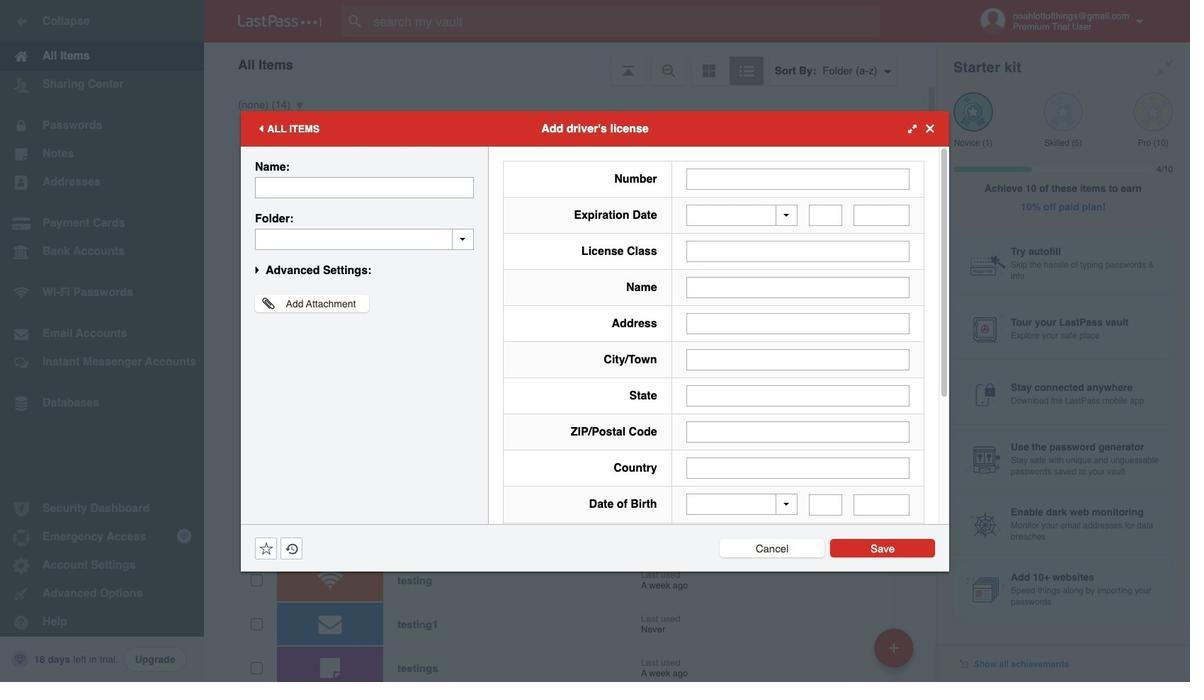Task type: describe. For each thing, give the bounding box(es) containing it.
new item navigation
[[869, 624, 922, 682]]

main navigation navigation
[[0, 0, 204, 682]]

lastpass image
[[238, 15, 322, 28]]

new item image
[[889, 643, 899, 653]]



Task type: vqa. For each thing, say whether or not it's contained in the screenshot.
the New item icon
yes



Task type: locate. For each thing, give the bounding box(es) containing it.
None text field
[[255, 228, 474, 250], [686, 241, 910, 262], [686, 313, 910, 334], [686, 385, 910, 407], [854, 494, 910, 515], [255, 228, 474, 250], [686, 241, 910, 262], [686, 313, 910, 334], [686, 385, 910, 407], [854, 494, 910, 515]]

None text field
[[686, 168, 910, 189], [255, 177, 474, 198], [809, 205, 843, 226], [854, 205, 910, 226], [686, 277, 910, 298], [686, 349, 910, 370], [686, 421, 910, 443], [686, 458, 910, 479], [809, 494, 843, 515], [686, 168, 910, 189], [255, 177, 474, 198], [809, 205, 843, 226], [854, 205, 910, 226], [686, 277, 910, 298], [686, 349, 910, 370], [686, 421, 910, 443], [686, 458, 910, 479], [809, 494, 843, 515]]

search my vault text field
[[341, 6, 907, 37]]

Search search field
[[341, 6, 907, 37]]

vault options navigation
[[204, 43, 936, 85]]

dialog
[[241, 111, 949, 682]]



